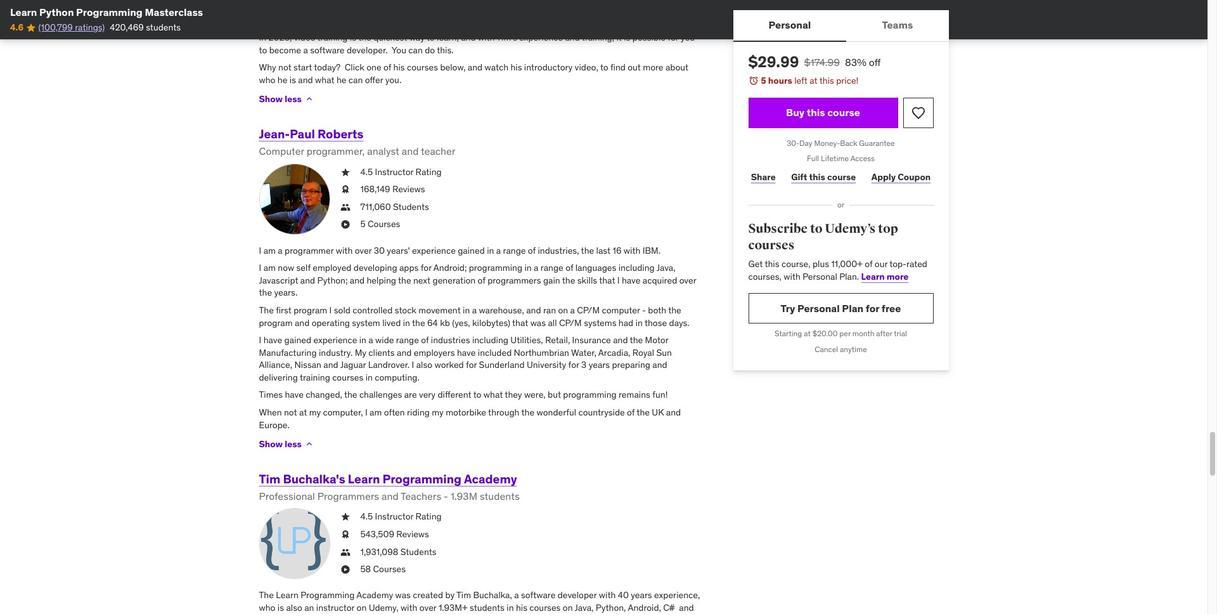 Task type: locate. For each thing, give the bounding box(es) containing it.
learn down tim buchalka's learn programming academy image
[[276, 590, 299, 601]]

programming up 420,469
[[76, 6, 143, 18]]

2 show less from the top
[[259, 438, 302, 450]]

0 vertical spatial rating
[[416, 166, 442, 177]]

2 4.5 instructor rating from the top
[[361, 511, 442, 522]]

of inside get this course, plus 11,000+ of our top-rated courses, with personal plan.
[[865, 258, 873, 270]]

a inside in 2023, video training is the quickest way to learn, and with tim's experience and training, it is possible for you to become a software developer.  you can do this. why not start today?  click one of his courses below, and watch his introductory video, to find out more about who he is and what he can offer you.
[[303, 44, 308, 56]]

now
[[278, 262, 294, 273]]

have right times
[[285, 389, 304, 401]]

1 course from the top
[[828, 106, 861, 119]]

computer,
[[323, 407, 363, 418]]

0 vertical spatial -
[[643, 304, 646, 316]]

0 horizontal spatial also
[[286, 602, 302, 613]]

tim right by
[[457, 590, 471, 601]]

1 vertical spatial programming
[[563, 389, 617, 401]]

over
[[355, 245, 372, 256], [680, 274, 697, 286], [420, 602, 437, 613]]

2 vertical spatial students
[[470, 602, 505, 613]]

including down ibm.
[[619, 262, 655, 273]]

0 vertical spatial training
[[318, 32, 348, 43]]

courses down the 711,060
[[368, 218, 401, 230]]

academy up udemy,
[[357, 590, 393, 601]]

1 vertical spatial instructor
[[375, 511, 414, 522]]

show for i am now self employed developing apps for android; programming in a range of languages including java, javascript and python; and helping the next generation of programmers gain the skills that i have acquired over the years.
[[259, 438, 283, 450]]

the right gain
[[563, 274, 576, 286]]

courses for roberts
[[368, 218, 401, 230]]

0 horizontal spatial what
[[315, 74, 335, 85]]

course inside button
[[828, 106, 861, 119]]

share button
[[749, 164, 779, 190]]

movement
[[419, 304, 461, 316]]

0 vertical spatial 5
[[762, 75, 767, 86]]

not right when
[[284, 407, 297, 418]]

of up employers
[[421, 334, 429, 346]]

was
[[531, 317, 546, 328], [396, 590, 411, 601]]

my down changed,
[[309, 407, 321, 418]]

range up programmers
[[503, 245, 526, 256]]

software up his
[[521, 590, 556, 601]]

my
[[355, 347, 367, 358]]

1 4.5 from the top
[[361, 166, 373, 177]]

of left industries,
[[528, 245, 536, 256]]

was up udemy,
[[396, 590, 411, 601]]

students right the 1.93m
[[480, 490, 520, 502]]

show for why not start today?  click one of his courses below, and watch his introductory video, to find out more about who he is and what he can offer you.
[[259, 93, 283, 105]]

1 vertical spatial am
[[264, 262, 276, 273]]

543,509
[[361, 528, 395, 540]]

rating for programmer,
[[416, 166, 442, 177]]

0 vertical spatial tim
[[259, 471, 281, 487]]

this inside get this course, plus 11,000+ of our top-rated courses, with personal plan.
[[765, 258, 780, 270]]

courses
[[749, 237, 795, 253], [332, 372, 364, 383], [530, 602, 561, 613]]

both
[[648, 304, 667, 316]]

in
[[487, 245, 494, 256], [525, 262, 532, 273], [463, 304, 470, 316], [403, 317, 410, 328], [636, 317, 643, 328], [359, 334, 367, 346], [366, 372, 373, 383], [507, 602, 514, 613]]

is inside the learn programming academy was created by tim buchalka, a software developer with 40 years experience, who is also an instructor on udemy, with over 1.93m+ students in his courses on java, python, android, c#  an
[[278, 602, 284, 613]]

computer
[[602, 304, 640, 316]]

what down the today? at the left top of page
[[315, 74, 335, 85]]

2 vertical spatial experience
[[314, 334, 357, 346]]

2 less from the top
[[285, 438, 302, 450]]

0 vertical spatial programming
[[76, 6, 143, 18]]

more
[[643, 62, 664, 73], [887, 271, 909, 282]]

1 vertical spatial java,
[[575, 602, 594, 613]]

lifetime
[[822, 154, 849, 163]]

show less for i am now self employed developing apps for android; programming in a range of languages including java, javascript and python; and helping the next generation of programmers gain the skills that i have acquired over the years.
[[259, 438, 302, 450]]

at inside starting at $20.00 per month after trial cancel anytime
[[804, 329, 811, 338]]

less for i am now self employed developing apps for android; programming in a range of languages including java, javascript and python; and helping the next generation of programmers gain the skills that i have acquired over the years.
[[285, 438, 302, 450]]

0 horizontal spatial academy
[[357, 590, 393, 601]]

to left udemy's
[[811, 221, 823, 237]]

0 vertical spatial students
[[393, 201, 429, 212]]

0 horizontal spatial programming
[[76, 6, 143, 18]]

the down tim buchalka's learn programming academy image
[[259, 590, 274, 601]]

plan.
[[840, 271, 860, 282]]

1 vertical spatial what
[[484, 389, 503, 401]]

programmers
[[488, 274, 541, 286]]

at left $20.00
[[804, 329, 811, 338]]

0 vertical spatial show
[[259, 93, 283, 105]]

for inside in 2023, video training is the quickest way to learn, and with tim's experience and training, it is possible for you to become a software developer.  you can do this. why not start today?  click one of his courses below, and watch his introductory video, to find out more about who he is and what he can offer you.
[[668, 32, 679, 43]]

0 vertical spatial course
[[828, 106, 861, 119]]

cancel
[[815, 345, 839, 354]]

1 show less from the top
[[259, 93, 302, 105]]

cp/m right all
[[559, 317, 582, 328]]

gift
[[792, 171, 808, 183]]

this up courses,
[[765, 258, 780, 270]]

2 my from the left
[[432, 407, 444, 418]]

why
[[259, 62, 276, 73]]

1 4.5 instructor rating from the top
[[361, 166, 442, 177]]

0 vertical spatial courses
[[749, 237, 795, 253]]

58 courses
[[361, 563, 406, 575]]

software up the today? at the left top of page
[[310, 44, 345, 56]]

show less button down he on the left of the page
[[259, 86, 315, 112]]

students down the 'buchalka,'
[[470, 602, 505, 613]]

1 horizontal spatial experience
[[412, 245, 456, 256]]

1 vertical spatial rating
[[416, 511, 442, 522]]

this
[[820, 75, 835, 86], [807, 106, 826, 119], [810, 171, 826, 183], [765, 258, 780, 270]]

1 vertical spatial training
[[300, 372, 330, 383]]

0 horizontal spatial courses
[[332, 372, 364, 383]]

is up "developer."
[[350, 32, 357, 43]]

show less button down europe.
[[259, 432, 315, 457]]

java, inside the learn programming academy was created by tim buchalka, a software developer with 40 years experience, who is also an instructor on udemy, with over 1.93m+ students in his courses on java, python, android, c#  an
[[575, 602, 594, 613]]

this right buy
[[807, 106, 826, 119]]

students down "masterclass"
[[146, 22, 181, 33]]

this for get
[[765, 258, 780, 270]]

1 vertical spatial more
[[887, 271, 909, 282]]

0 vertical spatial courses
[[368, 218, 401, 230]]

courses inside the subscribe to udemy's top courses
[[749, 237, 795, 253]]

years inside the learn programming academy was created by tim buchalka, a software developer with 40 years experience, who is also an instructor on udemy, with over 1.93m+ students in his courses on java, python, android, c#  an
[[631, 590, 653, 601]]

this inside 'link'
[[810, 171, 826, 183]]

also down employers
[[417, 359, 433, 371]]

- left the 1.93m
[[444, 490, 448, 502]]

0 vertical spatial reviews
[[393, 183, 425, 195]]

masterclass
[[145, 6, 203, 18]]

instructor up 168,149 reviews
[[375, 166, 414, 177]]

2 horizontal spatial courses
[[749, 237, 795, 253]]

1 vertical spatial -
[[444, 490, 448, 502]]

1 vertical spatial academy
[[357, 590, 393, 601]]

personal inside get this course, plus 11,000+ of our top-rated courses, with personal plan.
[[803, 271, 838, 282]]

python,
[[596, 602, 626, 613]]

in inside the learn programming academy was created by tim buchalka, a software developer with 40 years experience, who is also an instructor on udemy, with over 1.93m+ students in his courses on java, python, android, c#  an
[[507, 602, 514, 613]]

academy inside tim buchalka's learn programming academy professional programmers and teachers - 1.93m students
[[464, 471, 517, 487]]

1 vertical spatial was
[[396, 590, 411, 601]]

over inside the learn programming academy was created by tim buchalka, a software developer with 40 years experience, who is also an instructor on udemy, with over 1.93m+ students in his courses on java, python, android, c#  an
[[420, 602, 437, 613]]

0 vertical spatial academy
[[464, 471, 517, 487]]

have left acquired
[[622, 274, 641, 286]]

0 vertical spatial what
[[315, 74, 335, 85]]

0 vertical spatial cp/m
[[577, 304, 600, 316]]

1 vertical spatial not
[[284, 407, 297, 418]]

xsmall image up xsmall icon
[[340, 201, 350, 213]]

ratings)
[[75, 22, 105, 33]]

1 horizontal spatial 5
[[762, 75, 767, 86]]

1 who from the top
[[259, 74, 276, 85]]

and down "tim buchalka's learn programming academy" link
[[382, 490, 399, 502]]

5
[[762, 75, 767, 86], [361, 218, 366, 230]]

programming up programmers
[[469, 262, 523, 273]]

tim inside the learn programming academy was created by tim buchalka, a software developer with 40 years experience, who is also an instructor on udemy, with over 1.93m+ students in his courses on java, python, android, c#  an
[[457, 590, 471, 601]]

1.93m
[[451, 490, 478, 502]]

skills
[[578, 274, 598, 286]]

0 vertical spatial the
[[259, 304, 274, 316]]

1 vertical spatial courses
[[373, 563, 406, 575]]

program down first
[[259, 317, 293, 328]]

generation
[[433, 274, 476, 286]]

controlled
[[353, 304, 393, 316]]

40
[[618, 590, 629, 601]]

1 show less button from the top
[[259, 86, 315, 112]]

0 horizontal spatial more
[[643, 62, 664, 73]]

1 horizontal spatial what
[[484, 389, 503, 401]]

for left free
[[866, 302, 880, 315]]

1 vertical spatial gained
[[284, 334, 311, 346]]

3
[[582, 359, 587, 371]]

experience up his introductory
[[520, 32, 563, 43]]

courses down subscribe
[[749, 237, 795, 253]]

tim up the professional
[[259, 471, 281, 487]]

1 vertical spatial also
[[286, 602, 302, 613]]

show
[[259, 93, 283, 105], [259, 438, 283, 450]]

tim inside tim buchalka's learn programming academy professional programmers and teachers - 1.93m students
[[259, 471, 281, 487]]

1 vertical spatial 5
[[361, 218, 366, 230]]

tab list
[[734, 10, 949, 42]]

this inside button
[[807, 106, 826, 119]]

was inside i am a programmer with over 30 years' experience gained in a range of industries, the last 16 with ibm. i am now self employed developing apps for android; programming in a range of languages including java, javascript and python; and helping the next generation of programmers gain the skills that i have acquired over the years. the first program i sold controlled stock movement in a warehouse, and ran on a cp/m computer - both the program and operating system lived in the 64 kb (yes, kilobytes) that was all cp/m systems had in those days. i have gained experience in a wide range of industries including utilities, retail, insurance and the motor manufacturing industry. my clients and employers have included northumbrian water, arcadia, royal sun alliance, nissan and jaguar landrover. i also worked for sunderland university for 3 years preparing and delivering training courses in computing. times have changed, the challenges are very different to what they were, but programming remains fun! when not at my computer, i am often riding my motorbike through the wonderful countryside of the uk and europe.
[[531, 317, 546, 328]]

offer
[[365, 74, 383, 85]]

programming up 'countryside'
[[563, 389, 617, 401]]

show less down europe.
[[259, 438, 302, 450]]

1 vertical spatial course
[[828, 171, 857, 183]]

the up "developer."
[[359, 32, 372, 43]]

self
[[297, 262, 311, 273]]

buchalka,
[[473, 590, 512, 601]]

less down europe.
[[285, 438, 302, 450]]

(100,799 ratings)
[[38, 22, 105, 33]]

4.5 instructor rating up 168,149 reviews
[[361, 166, 442, 177]]

0 horizontal spatial was
[[396, 590, 411, 601]]

0 horizontal spatial that
[[513, 317, 529, 328]]

1 vertical spatial who
[[259, 602, 276, 613]]

4.5 for roberts
[[361, 166, 373, 177]]

not inside i am a programmer with over 30 years' experience gained in a range of industries, the last 16 with ibm. i am now self employed developing apps for android; programming in a range of languages including java, javascript and python; and helping the next generation of programmers gain the skills that i have acquired over the years. the first program i sold controlled stock movement in a warehouse, and ran on a cp/m computer - both the program and operating system lived in the 64 kb (yes, kilobytes) that was all cp/m systems had in those days. i have gained experience in a wide range of industries including utilities, retail, insurance and the motor manufacturing industry. my clients and employers have included northumbrian water, arcadia, royal sun alliance, nissan and jaguar landrover. i also worked for sunderland university for 3 years preparing and delivering training courses in computing. times have changed, the challenges are very different to what they were, but programming remains fun! when not at my computer, i am often riding my motorbike through the wonderful countryside of the uk and europe.
[[284, 407, 297, 418]]

the left first
[[259, 304, 274, 316]]

of
[[384, 62, 392, 73], [528, 245, 536, 256], [865, 258, 873, 270], [566, 262, 574, 273], [478, 274, 486, 286], [421, 334, 429, 346], [627, 407, 635, 418]]

0 vertical spatial students
[[146, 22, 181, 33]]

courses inside i am a programmer with over 30 years' experience gained in a range of industries, the last 16 with ibm. i am now self employed developing apps for android; programming in a range of languages including java, javascript and python; and helping the next generation of programmers gain the skills that i have acquired over the years. the first program i sold controlled stock movement in a warehouse, and ran on a cp/m computer - both the program and operating system lived in the 64 kb (yes, kilobytes) that was all cp/m systems had in those days. i have gained experience in a wide range of industries including utilities, retail, insurance and the motor manufacturing industry. my clients and employers have included northumbrian water, arcadia, royal sun alliance, nissan and jaguar landrover. i also worked for sunderland university for 3 years preparing and delivering training courses in computing. times have changed, the challenges are very different to what they were, but programming remains fun! when not at my computer, i am often riding my motorbike through the wonderful countryside of the uk and europe.
[[332, 372, 364, 383]]

software inside in 2023, video training is the quickest way to learn, and with tim's experience and training, it is possible for you to become a software developer.  you can do this. why not start today?  click one of his courses below, and watch his introductory video, to find out more about who he is and what he can offer you.
[[310, 44, 345, 56]]

2 vertical spatial personal
[[798, 302, 840, 315]]

0 vertical spatial java,
[[657, 262, 676, 273]]

2 horizontal spatial experience
[[520, 32, 563, 43]]

this down $174.99
[[820, 75, 835, 86]]

ran
[[544, 304, 556, 316]]

teachers
[[401, 490, 442, 502]]

programming inside the learn programming academy was created by tim buchalka, a software developer with 40 years experience, who is also an instructor on udemy, with over 1.93m+ students in his courses on java, python, android, c#  an
[[301, 590, 355, 601]]

motor
[[645, 334, 669, 346]]

back
[[841, 138, 858, 148]]

0 horizontal spatial gained
[[284, 334, 311, 346]]

0 horizontal spatial java,
[[575, 602, 594, 613]]

academy
[[464, 471, 517, 487], [357, 590, 393, 601]]

jean-paul roberts image
[[259, 163, 330, 234]]

0 horizontal spatial my
[[309, 407, 321, 418]]

1 horizontal spatial over
[[420, 602, 437, 613]]

udemy's
[[825, 221, 876, 237]]

1 the from the top
[[259, 304, 274, 316]]

1 horizontal spatial -
[[643, 304, 646, 316]]

5 for 5 courses
[[361, 218, 366, 230]]

course down lifetime
[[828, 171, 857, 183]]

1 vertical spatial years
[[631, 590, 653, 601]]

4.5 instructor rating up 543,509 reviews
[[361, 511, 442, 522]]

1 vertical spatial range
[[541, 262, 564, 273]]

1 my from the left
[[309, 407, 321, 418]]

over right acquired
[[680, 274, 697, 286]]

roberts
[[318, 126, 364, 142]]

0 vertical spatial software
[[310, 44, 345, 56]]

programmer,
[[307, 145, 365, 157]]

less for why not start today?  click one of his courses below, and watch his introductory video, to find out more about who he is and what he can offer you.
[[285, 93, 302, 105]]

top-
[[890, 258, 907, 270]]

tim's
[[497, 32, 517, 43]]

1 vertical spatial tim
[[457, 590, 471, 601]]

2 rating from the top
[[416, 511, 442, 522]]

who down why
[[259, 74, 276, 85]]

2 who from the top
[[259, 602, 276, 613]]

0 vertical spatial over
[[355, 245, 372, 256]]

5 right xsmall icon
[[361, 218, 366, 230]]

- inside i am a programmer with over 30 years' experience gained in a range of industries, the last 16 with ibm. i am now self employed developing apps for android; programming in a range of languages including java, javascript and python; and helping the next generation of programmers gain the skills that i have acquired over the years. the first program i sold controlled stock movement in a warehouse, and ran on a cp/m computer - both the program and operating system lived in the 64 kb (yes, kilobytes) that was all cp/m systems had in those days. i have gained experience in a wide range of industries including utilities, retail, insurance and the motor manufacturing industry. my clients and employers have included northumbrian water, arcadia, royal sun alliance, nissan and jaguar landrover. i also worked for sunderland university for 3 years preparing and delivering training courses in computing. times have changed, the challenges are very different to what they were, but programming remains fun! when not at my computer, i am often riding my motorbike through the wonderful countryside of the uk and europe.
[[643, 304, 646, 316]]

and inside "jean-paul roberts computer programmer, analyst and teacher"
[[402, 145, 419, 157]]

2 show from the top
[[259, 438, 283, 450]]

one
[[367, 62, 382, 73]]

1.93m+
[[439, 602, 468, 613]]

0 vertical spatial programming
[[469, 262, 523, 273]]

program up operating
[[294, 304, 327, 316]]

0 vertical spatial show less
[[259, 93, 302, 105]]

1 vertical spatial personal
[[803, 271, 838, 282]]

with right the 16
[[624, 245, 641, 256]]

in
[[259, 32, 266, 43]]

1 vertical spatial at
[[804, 329, 811, 338]]

0 vertical spatial not
[[279, 62, 292, 73]]

0 vertical spatial 4.5
[[361, 166, 373, 177]]

xsmall image
[[304, 94, 315, 104], [340, 166, 350, 178], [340, 183, 350, 196], [340, 201, 350, 213], [304, 439, 315, 449], [340, 511, 350, 523], [340, 528, 350, 541], [340, 546, 350, 558], [340, 563, 350, 576]]

and down industry.
[[324, 359, 339, 371]]

was inside the learn programming academy was created by tim buchalka, a software developer with 40 years experience, who is also an instructor on udemy, with over 1.93m+ students in his courses on java, python, android, c#  an
[[396, 590, 411, 601]]

lived
[[383, 317, 401, 328]]

2 horizontal spatial programming
[[383, 471, 462, 487]]

with inside in 2023, video training is the quickest way to learn, and with tim's experience and training, it is possible for you to become a software developer.  you can do this. why not start today?  click one of his courses below, and watch his introductory video, to find out more about who he is and what he can offer you.
[[478, 32, 495, 43]]

experience inside in 2023, video training is the quickest way to learn, and with tim's experience and training, it is possible for you to become a software developer.  you can do this. why not start today?  click one of his courses below, and watch his introductory video, to find out more about who he is and what he can offer you.
[[520, 32, 563, 43]]

0 vertical spatial including
[[619, 262, 655, 273]]

cp/m
[[577, 304, 600, 316], [559, 317, 582, 328]]

with left tim's
[[478, 32, 495, 43]]

xsmall image up "buchalka's"
[[304, 439, 315, 449]]

to inside the subscribe to udemy's top courses
[[811, 221, 823, 237]]

0 horizontal spatial years
[[589, 359, 610, 371]]

this right gift
[[810, 171, 826, 183]]

preparing
[[612, 359, 651, 371]]

can
[[409, 44, 423, 56]]

2 4.5 from the top
[[361, 511, 373, 522]]

experience up industry.
[[314, 334, 357, 346]]

at down changed,
[[299, 407, 307, 418]]

1 horizontal spatial years
[[631, 590, 653, 601]]

university
[[527, 359, 567, 371]]

at right left on the right top
[[810, 75, 818, 86]]

and inside tim buchalka's learn programming academy professional programmers and teachers - 1.93m students
[[382, 490, 399, 502]]

2 vertical spatial over
[[420, 602, 437, 613]]

the up the days.
[[669, 304, 682, 316]]

1 vertical spatial software
[[521, 590, 556, 601]]

show less for why not start today?  click one of his courses below, and watch his introductory video, to find out more about who he is and what he can offer you.
[[259, 93, 302, 105]]

industries,
[[538, 245, 579, 256]]

course inside 'link'
[[828, 171, 857, 183]]

not up he on the left of the page
[[279, 62, 292, 73]]

show less button for why not start today?  click one of his courses below, and watch his introductory video, to find out more about who he is and what he can offer you.
[[259, 86, 315, 112]]

0 vertical spatial more
[[643, 62, 664, 73]]

0 vertical spatial who
[[259, 74, 276, 85]]

of right one
[[384, 62, 392, 73]]

2 show less button from the top
[[259, 432, 315, 457]]

1 less from the top
[[285, 93, 302, 105]]

students for academy
[[401, 546, 437, 557]]

jean-paul roberts link
[[259, 126, 364, 142]]

who left an
[[259, 602, 276, 613]]

xsmall image down is and
[[304, 94, 315, 104]]

1 horizontal spatial was
[[531, 317, 546, 328]]

0 vertical spatial gained
[[458, 245, 485, 256]]

plus
[[813, 258, 830, 270]]

for up next
[[421, 262, 432, 273]]

rating for academy
[[416, 511, 442, 522]]

for right worked
[[466, 359, 477, 371]]

and right analyst
[[402, 145, 419, 157]]

created
[[413, 590, 443, 601]]

course for buy this course
[[828, 106, 861, 119]]

at
[[810, 75, 818, 86], [804, 329, 811, 338], [299, 407, 307, 418]]

and down the developing
[[350, 274, 365, 286]]

to up motorbike
[[474, 389, 482, 401]]

0 vertical spatial was
[[531, 317, 546, 328]]

2 course from the top
[[828, 171, 857, 183]]

insurance
[[573, 334, 611, 346]]

1 vertical spatial show
[[259, 438, 283, 450]]

get
[[749, 258, 763, 270]]

of down remains
[[627, 407, 635, 418]]

of inside in 2023, video training is the quickest way to learn, and with tim's experience and training, it is possible for you to become a software developer.  you can do this. why not start today?  click one of his courses below, and watch his introductory video, to find out more about who he is and what he can offer you.
[[384, 62, 392, 73]]

jean-paul roberts computer programmer, analyst and teacher
[[259, 126, 456, 157]]

2 the from the top
[[259, 590, 274, 601]]

who inside in 2023, video training is the quickest way to learn, and with tim's experience and training, it is possible for you to become a software developer.  you can do this. why not start today?  click one of his courses below, and watch his introductory video, to find out more about who he is and what he can offer you.
[[259, 74, 276, 85]]

1 vertical spatial less
[[285, 438, 302, 450]]

possible
[[633, 32, 666, 43]]

0 vertical spatial experience
[[520, 32, 563, 43]]

courses inside the learn programming academy was created by tim buchalka, a software developer with 40 years experience, who is also an instructor on udemy, with over 1.93m+ students in his courses on java, python, android, c#  an
[[530, 602, 561, 613]]

times
[[259, 389, 283, 401]]

training down nissan
[[300, 372, 330, 383]]

including up included
[[472, 334, 509, 346]]

a
[[303, 44, 308, 56], [278, 245, 283, 256], [497, 245, 501, 256], [534, 262, 539, 273], [472, 304, 477, 316], [571, 304, 575, 316], [369, 334, 373, 346], [515, 590, 519, 601]]

buy this course button
[[749, 97, 899, 128]]

languages
[[576, 262, 617, 273]]

1 instructor from the top
[[375, 166, 414, 177]]

range up gain
[[541, 262, 564, 273]]

training right video
[[318, 32, 348, 43]]

courses down jaguar
[[332, 372, 364, 383]]

4.5 up "543,509" at the left of page
[[361, 511, 373, 522]]

cp/m up systems
[[577, 304, 600, 316]]

this for gift
[[810, 171, 826, 183]]

his introductory
[[511, 62, 573, 73]]

1 horizontal spatial software
[[521, 590, 556, 601]]

1 vertical spatial the
[[259, 590, 274, 601]]

1 horizontal spatial programming
[[301, 590, 355, 601]]

java, down developer
[[575, 602, 594, 613]]

programming inside tim buchalka's learn programming academy professional programmers and teachers - 1.93m students
[[383, 471, 462, 487]]

1 vertical spatial show less
[[259, 438, 302, 450]]

also
[[417, 359, 433, 371], [286, 602, 302, 613]]

free
[[882, 302, 902, 315]]

wishlist image
[[911, 105, 926, 120]]

0 horizontal spatial is
[[278, 602, 284, 613]]

less
[[285, 93, 302, 105], [285, 438, 302, 450]]

instructor for learn
[[375, 511, 414, 522]]

1 rating from the top
[[416, 166, 442, 177]]

ibm.
[[643, 245, 661, 256]]

retail,
[[545, 334, 570, 346]]

students
[[146, 22, 181, 33], [480, 490, 520, 502], [470, 602, 505, 613]]

show less button
[[259, 86, 315, 112], [259, 432, 315, 457]]

1 horizontal spatial range
[[503, 245, 526, 256]]

1 horizontal spatial program
[[294, 304, 327, 316]]

including
[[619, 262, 655, 273], [472, 334, 509, 346]]

1 show from the top
[[259, 93, 283, 105]]

acquired
[[643, 274, 678, 286]]

learn up programmers
[[348, 471, 380, 487]]

1 horizontal spatial academy
[[464, 471, 517, 487]]

remains
[[619, 389, 651, 401]]

personal up $29.99
[[769, 19, 812, 31]]

the inside the learn programming academy was created by tim buchalka, a software developer with 40 years experience, who is also an instructor on udemy, with over 1.93m+ students in his courses on java, python, android, c#  an
[[259, 590, 274, 601]]

2 instructor from the top
[[375, 511, 414, 522]]

xsmall image left "543,509" at the left of page
[[340, 528, 350, 541]]



Task type: vqa. For each thing, say whether or not it's contained in the screenshot.
now
yes



Task type: describe. For each thing, give the bounding box(es) containing it.
the down were,
[[522, 407, 535, 418]]

xsmall image
[[340, 218, 350, 231]]

have down industries
[[457, 347, 476, 358]]

programming for academy
[[301, 590, 355, 601]]

employed
[[313, 262, 352, 273]]

also inside i am a programmer with over 30 years' experience gained in a range of industries, the last 16 with ibm. i am now self employed developing apps for android; programming in a range of languages including java, javascript and python; and helping the next generation of programmers gain the skills that i have acquired over the years. the first program i sold controlled stock movement in a warehouse, and ran on a cp/m computer - both the program and operating system lived in the 64 kb (yes, kilobytes) that was all cp/m systems had in those days. i have gained experience in a wide range of industries including utilities, retail, insurance and the motor manufacturing industry. my clients and employers have included northumbrian water, arcadia, royal sun alliance, nissan and jaguar landrover. i also worked for sunderland university for 3 years preparing and delivering training courses in computing. times have changed, the challenges are very different to what they were, but programming remains fun! when not at my computer, i am often riding my motorbike through the wonderful countryside of the uk and europe.
[[417, 359, 433, 371]]

different
[[438, 389, 472, 401]]

420,469
[[110, 22, 144, 33]]

software inside the learn programming academy was created by tim buchalka, a software developer with 40 years experience, who is also an instructor on udemy, with over 1.93m+ students in his courses on java, python, android, c#  an
[[521, 590, 556, 601]]

not inside in 2023, video training is the quickest way to learn, and with tim's experience and training, it is possible for you to become a software developer.  you can do this. why not start today?  click one of his courses below, and watch his introductory video, to find out more about who he is and what he can offer you.
[[279, 62, 292, 73]]

4.5 for learn
[[361, 511, 373, 522]]

try personal plan for free link
[[749, 293, 934, 324]]

to up 'do' in the left top of the page
[[427, 32, 435, 43]]

1 horizontal spatial including
[[619, 262, 655, 273]]

students for programmer,
[[393, 201, 429, 212]]

way
[[410, 32, 425, 43]]

students inside the learn programming academy was created by tim buchalka, a software developer with 40 years experience, who is also an instructor on udemy, with over 1.93m+ students in his courses on java, python, android, c#  an
[[470, 602, 505, 613]]

apps
[[400, 262, 419, 273]]

1 vertical spatial cp/m
[[559, 317, 582, 328]]

711,060 students
[[361, 201, 429, 212]]

coupon
[[898, 171, 931, 183]]

europe.
[[259, 419, 290, 430]]

computer
[[259, 145, 304, 157]]

developing
[[354, 262, 397, 273]]

the inside in 2023, video training is the quickest way to learn, and with tim's experience and training, it is possible for you to become a software developer.  you can do this. why not start today?  click one of his courses below, and watch his introductory video, to find out more about who he is and what he can offer you.
[[359, 32, 372, 43]]

the down javascript
[[259, 287, 272, 298]]

today?
[[314, 62, 341, 73]]

xsmall image left 168,149
[[340, 183, 350, 196]]

and left operating
[[295, 317, 310, 328]]

more inside in 2023, video training is the quickest way to learn, and with tim's experience and training, it is possible for you to become a software developer.  you can do this. why not start today?  click one of his courses below, and watch his introductory video, to find out more about who he is and what he can offer you.
[[643, 62, 664, 73]]

with down the created
[[401, 602, 418, 613]]

the up computer,
[[344, 389, 357, 401]]

and right uk
[[667, 407, 681, 418]]

royal
[[633, 347, 655, 358]]

alliance,
[[259, 359, 292, 371]]

xsmall image down programmer,
[[340, 166, 350, 178]]

the learn programming academy was created by tim buchalka, a software developer with 40 years experience, who is also an instructor on udemy, with over 1.93m+ students in his courses on java, python, android, c#  an
[[259, 590, 700, 614]]

the left uk
[[637, 407, 650, 418]]

developer
[[558, 590, 597, 601]]

personal inside personal 'button'
[[769, 19, 812, 31]]

at inside i am a programmer with over 30 years' experience gained in a range of industries, the last 16 with ibm. i am now self employed developing apps for android; programming in a range of languages including java, javascript and python; and helping the next generation of programmers gain the skills that i have acquired over the years. the first program i sold controlled stock movement in a warehouse, and ran on a cp/m computer - both the program and operating system lived in the 64 kb (yes, kilobytes) that was all cp/m systems had in those days. i have gained experience in a wide range of industries including utilities, retail, insurance and the motor manufacturing industry. my clients and employers have included northumbrian water, arcadia, royal sun alliance, nissan and jaguar landrover. i also worked for sunderland university for 3 years preparing and delivering training courses in computing. times have changed, the challenges are very different to what they were, but programming remains fun! when not at my computer, i am often riding my motorbike through the wonderful countryside of the uk and europe.
[[299, 407, 307, 418]]

next
[[414, 274, 431, 286]]

start
[[294, 62, 312, 73]]

4.5 instructor rating for learn
[[361, 511, 442, 522]]

2023,
[[269, 32, 292, 43]]

they
[[505, 389, 522, 401]]

$29.99 $174.99 83% off
[[749, 52, 881, 72]]

fun!
[[653, 389, 668, 401]]

training inside i am a programmer with over 30 years' experience gained in a range of industries, the last 16 with ibm. i am now self employed developing apps for android; programming in a range of languages including java, javascript and python; and helping the next generation of programmers gain the skills that i have acquired over the years. the first program i sold controlled stock movement in a warehouse, and ran on a cp/m computer - both the program and operating system lived in the 64 kb (yes, kilobytes) that was all cp/m systems had in those days. i have gained experience in a wide range of industries including utilities, retail, insurance and the motor manufacturing industry. my clients and employers have included northumbrian water, arcadia, royal sun alliance, nissan and jaguar landrover. i also worked for sunderland university for 3 years preparing and delivering training courses in computing. times have changed, the challenges are very different to what they were, but programming remains fun! when not at my computer, i am often riding my motorbike through the wonderful countryside of the uk and europe.
[[300, 372, 330, 383]]

is for in 2023, video training is the quickest way to learn, and with tim's experience and training, it is possible for you to become a software developer.  you can do this. why not start today?  click one of his courses below, and watch his introductory video, to find out more about who he is and what he can offer you.
[[624, 32, 631, 43]]

professional
[[259, 490, 315, 502]]

4.5 instructor rating for roberts
[[361, 166, 442, 177]]

this for buy
[[807, 106, 826, 119]]

show less button for i am now self employed developing apps for android; programming in a range of languages including java, javascript and python; and helping the next generation of programmers gain the skills that i have acquired over the years.
[[259, 432, 315, 457]]

courses for learn
[[373, 563, 406, 575]]

for left 3
[[569, 359, 580, 371]]

worked
[[435, 359, 464, 371]]

0 horizontal spatial over
[[355, 245, 372, 256]]

reviews for learn
[[397, 528, 429, 540]]

with up python,
[[599, 590, 616, 601]]

instructor for roberts
[[375, 166, 414, 177]]

left
[[795, 75, 808, 86]]

168,149
[[361, 183, 391, 195]]

landrover.
[[368, 359, 410, 371]]

and down "sun"
[[653, 359, 668, 371]]

trial
[[895, 329, 908, 338]]

16
[[613, 245, 622, 256]]

1 vertical spatial experience
[[412, 245, 456, 256]]

the down apps
[[398, 274, 411, 286]]

android,
[[628, 602, 662, 613]]

plan
[[843, 302, 864, 315]]

northumbrian
[[514, 347, 570, 358]]

and up arcadia, at the bottom
[[613, 334, 628, 346]]

off
[[870, 56, 881, 69]]

apply coupon
[[872, 171, 931, 183]]

0 vertical spatial that
[[600, 274, 616, 286]]

it
[[617, 32, 622, 43]]

buy this course
[[787, 106, 861, 119]]

analyst
[[367, 145, 400, 157]]

xsmall image left the 58
[[340, 563, 350, 576]]

to left find
[[601, 62, 609, 73]]

1 horizontal spatial gained
[[458, 245, 485, 256]]

what inside i am a programmer with over 30 years' experience gained in a range of industries, the last 16 with ibm. i am now self employed developing apps for android; programming in a range of languages including java, javascript and python; and helping the next generation of programmers gain the skills that i have acquired over the years. the first program i sold controlled stock movement in a warehouse, and ran on a cp/m computer - both the program and operating system lived in the 64 kb (yes, kilobytes) that was all cp/m systems had in those days. i have gained experience in a wide range of industries including utilities, retail, insurance and the motor manufacturing industry. my clients and employers have included northumbrian water, arcadia, royal sun alliance, nissan and jaguar landrover. i also worked for sunderland university for 3 years preparing and delivering training courses in computing. times have changed, the challenges are very different to what they were, but programming remains fun! when not at my computer, i am often riding my motorbike through the wonderful countryside of the uk and europe.
[[484, 389, 503, 401]]

on inside i am a programmer with over 30 years' experience gained in a range of industries, the last 16 with ibm. i am now self employed developing apps for android; programming in a range of languages including java, javascript and python; and helping the next generation of programmers gain the skills that i have acquired over the years. the first program i sold controlled stock movement in a warehouse, and ran on a cp/m computer - both the program and operating system lived in the 64 kb (yes, kilobytes) that was all cp/m systems had in those days. i have gained experience in a wide range of industries including utilities, retail, insurance and the motor manufacturing industry. my clients and employers have included northumbrian water, arcadia, royal sun alliance, nissan and jaguar landrover. i also worked for sunderland university for 3 years preparing and delivering training courses in computing. times have changed, the challenges are very different to what they were, but programming remains fun! when not at my computer, i am often riding my motorbike through the wonderful countryside of the uk and europe.
[[558, 304, 568, 316]]

our
[[875, 258, 888, 270]]

and left "ran"
[[527, 304, 541, 316]]

and left watch
[[468, 62, 483, 73]]

or
[[838, 200, 845, 209]]

58
[[361, 563, 371, 575]]

of right generation
[[478, 274, 486, 286]]

learn inside tim buchalka's learn programming academy professional programmers and teachers - 1.93m students
[[348, 471, 380, 487]]

starting
[[775, 329, 803, 338]]

delivering
[[259, 372, 298, 383]]

0 horizontal spatial experience
[[314, 334, 357, 346]]

programming for masterclass
[[76, 6, 143, 18]]

try
[[781, 302, 796, 315]]

of down industries,
[[566, 262, 574, 273]]

with up employed
[[336, 245, 353, 256]]

learn down our
[[862, 271, 885, 282]]

money-
[[815, 138, 841, 148]]

reviews for roberts
[[393, 183, 425, 195]]

1 vertical spatial over
[[680, 274, 697, 286]]

168,149 reviews
[[361, 183, 425, 195]]

gain
[[544, 274, 561, 286]]

riding
[[407, 407, 430, 418]]

through
[[489, 407, 520, 418]]

developer.
[[347, 44, 388, 56]]

to inside i am a programmer with over 30 years' experience gained in a range of industries, the last 16 with ibm. i am now self employed developing apps for android; programming in a range of languages including java, javascript and python; and helping the next generation of programmers gain the skills that i have acquired over the years. the first program i sold controlled stock movement in a warehouse, and ran on a cp/m computer - both the program and operating system lived in the 64 kb (yes, kilobytes) that was all cp/m systems had in those days. i have gained experience in a wide range of industries including utilities, retail, insurance and the motor manufacturing industry. my clients and employers have included northumbrian water, arcadia, royal sun alliance, nissan and jaguar landrover. i also worked for sunderland university for 3 years preparing and delivering training courses in computing. times have changed, the challenges are very different to what they were, but programming remains fun! when not at my computer, i am often riding my motorbike through the wonderful countryside of the uk and europe.
[[474, 389, 482, 401]]

is for the learn programming academy was created by tim buchalka, a software developer with 40 years experience, who is also an instructor on udemy, with over 1.93m+ students in his courses on java, python, android, c#  an
[[278, 602, 284, 613]]

and up landrover.
[[397, 347, 412, 358]]

0 horizontal spatial programming
[[469, 262, 523, 273]]

kilobytes)
[[473, 317, 511, 328]]

and down self
[[301, 274, 315, 286]]

the inside i am a programmer with over 30 years' experience gained in a range of industries, the last 16 with ibm. i am now self employed developing apps for android; programming in a range of languages including java, javascript and python; and helping the next generation of programmers gain the skills that i have acquired over the years. the first program i sold controlled stock movement in a warehouse, and ran on a cp/m computer - both the program and operating system lived in the 64 kb (yes, kilobytes) that was all cp/m systems had in those days. i have gained experience in a wide range of industries including utilities, retail, insurance and the motor manufacturing industry. my clients and employers have included northumbrian water, arcadia, royal sun alliance, nissan and jaguar landrover. i also worked for sunderland university for 3 years preparing and delivering training courses in computing. times have changed, the challenges are very different to what they were, but programming remains fun! when not at my computer, i am often riding my motorbike through the wonderful countryside of the uk and europe.
[[259, 304, 274, 316]]

when
[[259, 407, 282, 418]]

about
[[666, 62, 689, 73]]

learn up 4.6
[[10, 6, 37, 18]]

gift this course link
[[789, 164, 859, 190]]

apply coupon button
[[869, 164, 934, 190]]

with inside get this course, plus 11,000+ of our top-rated courses, with personal plan.
[[784, 271, 801, 282]]

0 vertical spatial program
[[294, 304, 327, 316]]

tim buchalka's learn programming academy image
[[259, 508, 330, 579]]

very
[[419, 389, 436, 401]]

the left last
[[581, 245, 594, 256]]

- inside tim buchalka's learn programming academy professional programmers and teachers - 1.93m students
[[444, 490, 448, 502]]

month
[[853, 329, 875, 338]]

on left udemy,
[[357, 602, 367, 613]]

get this course, plus 11,000+ of our top-rated courses, with personal plan.
[[749, 258, 928, 282]]

personal button
[[734, 10, 847, 41]]

and left training,
[[565, 32, 580, 43]]

training inside in 2023, video training is the quickest way to learn, and with tim's experience and training, it is possible for you to become a software developer.  you can do this. why not start today?  click one of his courses below, and watch his introductory video, to find out more about who he is and what he can offer you.
[[318, 32, 348, 43]]

have up the manufacturing
[[264, 334, 282, 346]]

1 horizontal spatial is
[[350, 32, 357, 43]]

4.6
[[10, 22, 24, 33]]

water,
[[572, 347, 597, 358]]

1 vertical spatial that
[[513, 317, 529, 328]]

the up royal
[[630, 334, 643, 346]]

alarm image
[[749, 75, 759, 86]]

years inside i am a programmer with over 30 years' experience gained in a range of industries, the last 16 with ibm. i am now self employed developing apps for android; programming in a range of languages including java, javascript and python; and helping the next generation of programmers gain the skills that i have acquired over the years. the first program i sold controlled stock movement in a warehouse, and ran on a cp/m computer - both the program and operating system lived in the 64 kb (yes, kilobytes) that was all cp/m systems had in those days. i have gained experience in a wide range of industries including utilities, retail, insurance and the motor manufacturing industry. my clients and employers have included northumbrian water, arcadia, royal sun alliance, nissan and jaguar landrover. i also worked for sunderland university for 3 years preparing and delivering training courses in computing. times have changed, the challenges are very different to what they were, but programming remains fun! when not at my computer, i am often riding my motorbike through the wonderful countryside of the uk and europe.
[[589, 359, 610, 371]]

xsmall image left 1,931,098
[[340, 546, 350, 558]]

experience,
[[655, 590, 700, 601]]

2 horizontal spatial range
[[541, 262, 564, 273]]

java, inside i am a programmer with over 30 years' experience gained in a range of industries, the last 16 with ibm. i am now self employed developing apps for android; programming in a range of languages including java, javascript and python; and helping the next generation of programmers gain the skills that i have acquired over the years. the first program i sold controlled stock movement in a warehouse, and ran on a cp/m computer - both the program and operating system lived in the 64 kb (yes, kilobytes) that was all cp/m systems had in those days. i have gained experience in a wide range of industries including utilities, retail, insurance and the motor manufacturing industry. my clients and employers have included northumbrian water, arcadia, royal sun alliance, nissan and jaguar landrover. i also worked for sunderland university for 3 years preparing and delivering training courses in computing. times have changed, the challenges are very different to what they were, but programming remains fun! when not at my computer, i am often riding my motorbike through the wonderful countryside of the uk and europe.
[[657, 262, 676, 273]]

on down developer
[[563, 602, 573, 613]]

he can
[[337, 74, 363, 85]]

helping
[[367, 274, 396, 286]]

tim buchalka's learn programming academy link
[[259, 471, 517, 487]]

students inside tim buchalka's learn programming academy professional programmers and teachers - 1.93m students
[[480, 490, 520, 502]]

changed,
[[306, 389, 342, 401]]

also inside the learn programming academy was created by tim buchalka, a software developer with 40 years experience, who is also an instructor on udemy, with over 1.93m+ students in his courses on java, python, android, c#  an
[[286, 602, 302, 613]]

0 vertical spatial am
[[264, 245, 276, 256]]

5 for 5 hours left at this price!
[[762, 75, 767, 86]]

try personal plan for free
[[781, 302, 902, 315]]

wonderful
[[537, 407, 577, 418]]

$29.99
[[749, 52, 800, 72]]

0 horizontal spatial range
[[396, 334, 419, 346]]

day
[[800, 138, 813, 148]]

who inside the learn programming academy was created by tim buchalka, a software developer with 40 years experience, who is also an instructor on udemy, with over 1.93m+ students in his courses on java, python, android, c#  an
[[259, 602, 276, 613]]

his courses
[[394, 62, 438, 73]]

c#
[[664, 602, 675, 613]]

course for gift this course
[[828, 171, 857, 183]]

system
[[352, 317, 380, 328]]

and right learn,
[[461, 32, 476, 43]]

udemy,
[[369, 602, 399, 613]]

years.
[[274, 287, 298, 298]]

learn more link
[[862, 271, 909, 282]]

an
[[305, 602, 314, 613]]

share
[[752, 171, 776, 183]]

420,469 students
[[110, 22, 181, 33]]

to down in
[[259, 44, 267, 56]]

what inside in 2023, video training is the quickest way to learn, and with tim's experience and training, it is possible for you to become a software developer.  you can do this. why not start today?  click one of his courses below, and watch his introductory video, to find out more about who he is and what he can offer you.
[[315, 74, 335, 85]]

those
[[645, 317, 667, 328]]

tab list containing personal
[[734, 10, 949, 42]]

xsmall image down programmers
[[340, 511, 350, 523]]

the left the 64
[[412, 317, 425, 328]]

personal inside try personal plan for free link
[[798, 302, 840, 315]]

a inside the learn programming academy was created by tim buchalka, a software developer with 40 years experience, who is also an instructor on udemy, with over 1.93m+ students in his courses on java, python, android, c#  an
[[515, 590, 519, 601]]

academy inside the learn programming academy was created by tim buchalka, a software developer with 40 years experience, who is also an instructor on udemy, with over 1.93m+ students in his courses on java, python, android, c#  an
[[357, 590, 393, 601]]

learn inside the learn programming academy was created by tim buchalka, a software developer with 40 years experience, who is also an instructor on udemy, with over 1.93m+ students in his courses on java, python, android, c#  an
[[276, 590, 299, 601]]

0 horizontal spatial program
[[259, 317, 293, 328]]

computing.
[[375, 372, 420, 383]]

android;
[[434, 262, 467, 273]]

were,
[[525, 389, 546, 401]]

2 vertical spatial am
[[370, 407, 382, 418]]

0 vertical spatial at
[[810, 75, 818, 86]]

video,
[[575, 62, 599, 73]]

1 vertical spatial including
[[472, 334, 509, 346]]

1,931,098 students
[[361, 546, 437, 557]]



